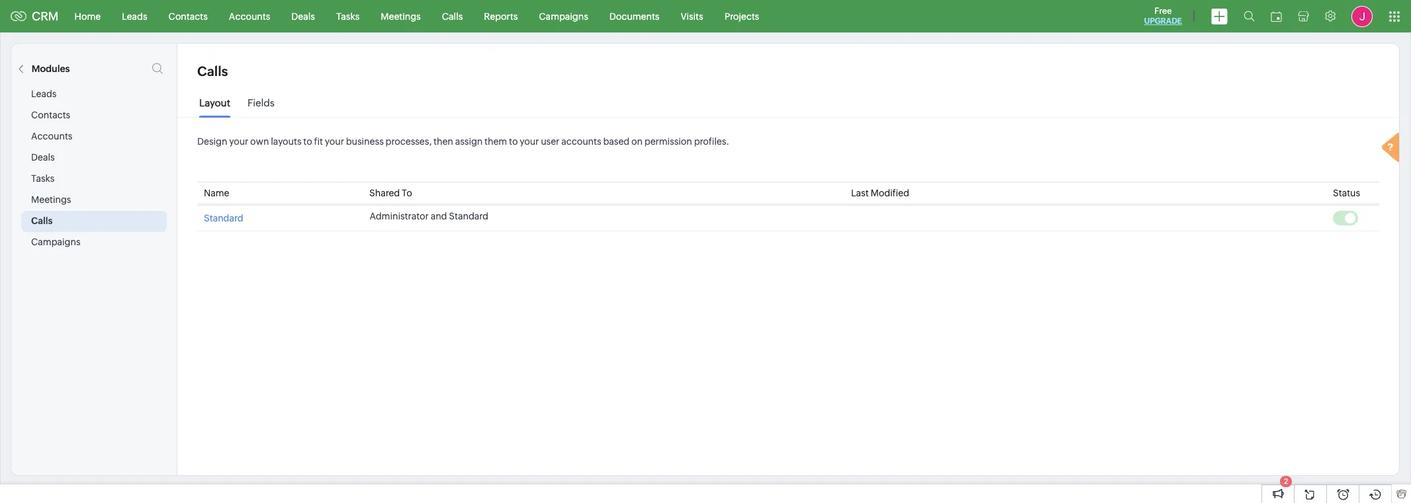 Task type: describe. For each thing, give the bounding box(es) containing it.
profiles.
[[694, 136, 729, 147]]

3 your from the left
[[520, 136, 539, 147]]

1 horizontal spatial standard
[[449, 211, 488, 222]]

user
[[541, 136, 560, 147]]

layout link
[[199, 97, 230, 118]]

1 your from the left
[[229, 136, 248, 147]]

on
[[631, 136, 643, 147]]

2 your from the left
[[325, 136, 344, 147]]

processes,
[[386, 136, 432, 147]]

0 horizontal spatial standard
[[204, 213, 243, 224]]

2 to from the left
[[509, 136, 518, 147]]

search image
[[1244, 11, 1255, 22]]

campaigns link
[[528, 0, 599, 32]]

0 horizontal spatial leads
[[31, 89, 57, 99]]

free upgrade
[[1144, 6, 1182, 26]]

0 horizontal spatial campaigns
[[31, 237, 80, 248]]

fit
[[314, 136, 323, 147]]

projects link
[[714, 0, 770, 32]]

design
[[197, 136, 227, 147]]

calendar image
[[1271, 11, 1282, 22]]

fields link
[[247, 97, 275, 118]]

free
[[1155, 6, 1172, 16]]

home link
[[64, 0, 111, 32]]

crm
[[32, 9, 59, 23]]

1 vertical spatial tasks
[[31, 173, 55, 184]]

1 to from the left
[[303, 136, 312, 147]]

last modified
[[851, 188, 909, 199]]

1 vertical spatial calls
[[197, 64, 228, 79]]

0 vertical spatial accounts
[[229, 11, 270, 22]]

calls inside calls link
[[442, 11, 463, 22]]

meetings link
[[370, 0, 431, 32]]

contacts link
[[158, 0, 218, 32]]

profile element
[[1344, 0, 1381, 32]]

calls link
[[431, 0, 473, 32]]

reports link
[[473, 0, 528, 32]]

permission
[[645, 136, 692, 147]]

projects
[[725, 11, 759, 22]]

then
[[434, 136, 453, 147]]



Task type: locate. For each thing, give the bounding box(es) containing it.
leads down modules
[[31, 89, 57, 99]]

and
[[431, 211, 447, 222]]

your left user
[[520, 136, 539, 147]]

campaigns inside campaigns link
[[539, 11, 588, 22]]

to left fit
[[303, 136, 312, 147]]

last
[[851, 188, 869, 199]]

shared
[[369, 188, 400, 199]]

0 horizontal spatial to
[[303, 136, 312, 147]]

leads
[[122, 11, 147, 22], [31, 89, 57, 99]]

1 horizontal spatial tasks
[[336, 11, 360, 22]]

0 horizontal spatial tasks
[[31, 173, 55, 184]]

status
[[1333, 188, 1360, 199]]

2 horizontal spatial your
[[520, 136, 539, 147]]

tasks
[[336, 11, 360, 22], [31, 173, 55, 184]]

1 horizontal spatial accounts
[[229, 11, 270, 22]]

0 vertical spatial tasks
[[336, 11, 360, 22]]

administrator
[[370, 211, 429, 222]]

visits link
[[670, 0, 714, 32]]

to right them on the left of the page
[[509, 136, 518, 147]]

meetings
[[381, 11, 421, 22], [31, 195, 71, 205]]

to
[[303, 136, 312, 147], [509, 136, 518, 147]]

to
[[402, 188, 412, 199]]

contacts down modules
[[31, 110, 70, 120]]

1 horizontal spatial deals
[[291, 11, 315, 22]]

standard
[[449, 211, 488, 222], [204, 213, 243, 224]]

accounts
[[229, 11, 270, 22], [31, 131, 72, 142]]

layouts
[[271, 136, 302, 147]]

1 vertical spatial meetings
[[31, 195, 71, 205]]

accounts link
[[218, 0, 281, 32]]

reports
[[484, 11, 518, 22]]

your left the own at left
[[229, 136, 248, 147]]

1 horizontal spatial meetings
[[381, 11, 421, 22]]

1 horizontal spatial campaigns
[[539, 11, 588, 22]]

1 horizontal spatial your
[[325, 136, 344, 147]]

0 vertical spatial calls
[[442, 11, 463, 22]]

1 vertical spatial campaigns
[[31, 237, 80, 248]]

standard right and on the left top of page
[[449, 211, 488, 222]]

1 horizontal spatial contacts
[[169, 11, 208, 22]]

1 vertical spatial contacts
[[31, 110, 70, 120]]

1 vertical spatial accounts
[[31, 131, 72, 142]]

layout
[[199, 97, 230, 109]]

calls
[[442, 11, 463, 22], [197, 64, 228, 79], [31, 216, 53, 226]]

leads link
[[111, 0, 158, 32]]

documents
[[610, 11, 660, 22]]

search element
[[1236, 0, 1263, 32]]

shared to
[[369, 188, 412, 199]]

accounts
[[561, 136, 601, 147]]

2 horizontal spatial calls
[[442, 11, 463, 22]]

fields
[[247, 97, 275, 109]]

based
[[603, 136, 630, 147]]

upgrade
[[1144, 17, 1182, 26]]

business
[[346, 136, 384, 147]]

0 vertical spatial deals
[[291, 11, 315, 22]]

profile image
[[1352, 6, 1373, 27]]

create menu element
[[1203, 0, 1236, 32]]

your
[[229, 136, 248, 147], [325, 136, 344, 147], [520, 136, 539, 147]]

0 vertical spatial leads
[[122, 11, 147, 22]]

1 vertical spatial leads
[[31, 89, 57, 99]]

modules
[[32, 64, 70, 74]]

0 horizontal spatial meetings
[[31, 195, 71, 205]]

0 vertical spatial meetings
[[381, 11, 421, 22]]

modified
[[871, 188, 909, 199]]

1 horizontal spatial calls
[[197, 64, 228, 79]]

2 vertical spatial calls
[[31, 216, 53, 226]]

contacts right leads link
[[169, 11, 208, 22]]

home
[[75, 11, 101, 22]]

crm link
[[11, 9, 59, 23]]

0 horizontal spatial your
[[229, 136, 248, 147]]

0 horizontal spatial contacts
[[31, 110, 70, 120]]

1 horizontal spatial to
[[509, 136, 518, 147]]

standard link
[[204, 211, 243, 224]]

0 vertical spatial campaigns
[[539, 11, 588, 22]]

assign
[[455, 136, 483, 147]]

administrator and standard
[[370, 211, 488, 222]]

0 horizontal spatial accounts
[[31, 131, 72, 142]]

1 vertical spatial deals
[[31, 152, 55, 163]]

1 horizontal spatial leads
[[122, 11, 147, 22]]

0 horizontal spatial calls
[[31, 216, 53, 226]]

tasks link
[[326, 0, 370, 32]]

deals link
[[281, 0, 326, 32]]

own
[[250, 136, 269, 147]]

campaigns
[[539, 11, 588, 22], [31, 237, 80, 248]]

0 vertical spatial contacts
[[169, 11, 208, 22]]

standard down name
[[204, 213, 243, 224]]

create menu image
[[1211, 8, 1228, 24]]

0 horizontal spatial deals
[[31, 152, 55, 163]]

contacts
[[169, 11, 208, 22], [31, 110, 70, 120]]

leads right home
[[122, 11, 147, 22]]

them
[[485, 136, 507, 147]]

deals
[[291, 11, 315, 22], [31, 152, 55, 163]]

documents link
[[599, 0, 670, 32]]

visits
[[681, 11, 703, 22]]

your right fit
[[325, 136, 344, 147]]

name
[[204, 188, 229, 199]]

2
[[1284, 478, 1288, 486]]

design your own layouts to fit your business processes, then assign them to your user accounts based on permission profiles.
[[197, 136, 729, 147]]



Task type: vqa. For each thing, say whether or not it's contained in the screenshot.
LOGO
no



